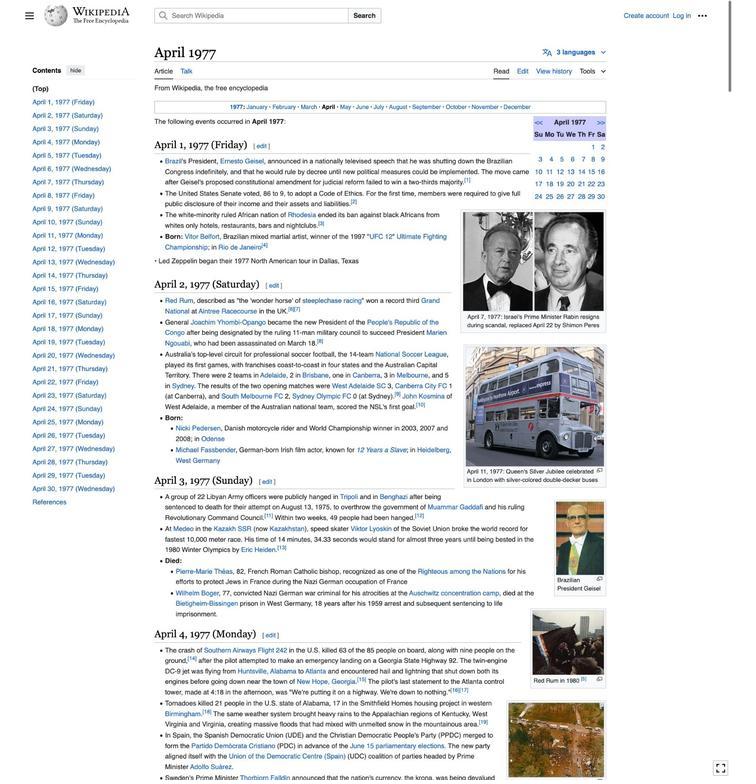 Task type: locate. For each thing, give the bounding box(es) containing it.
picture 2 image
[[534, 213, 604, 311]]

menu image
[[25, 11, 34, 20]]

None search field
[[143, 8, 624, 23]]

main content
[[151, 43, 707, 781]]

wikipedia image
[[72, 7, 130, 16]]

log in and more options image
[[698, 11, 707, 20]]

personal tools navigation
[[624, 8, 710, 23]]



Task type: vqa. For each thing, say whether or not it's contained in the screenshot.
The Free Encyclopedia IMAGE at top
yes



Task type: describe. For each thing, give the bounding box(es) containing it.
fullscreen image
[[716, 764, 726, 774]]

the free encyclopedia image
[[73, 18, 129, 24]]

language progressive image
[[543, 48, 552, 57]]

picture1 image
[[463, 213, 533, 311]]

Search Wikipedia search field
[[154, 8, 348, 23]]



